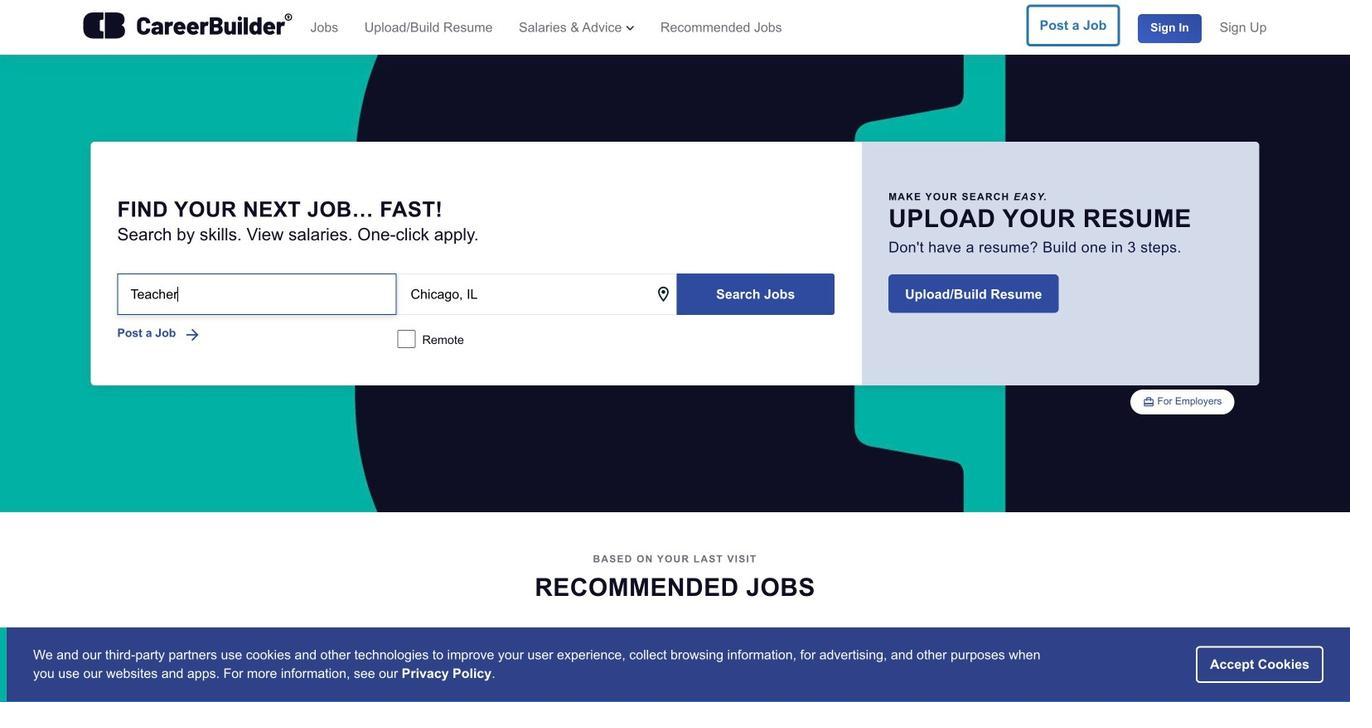 Task type: vqa. For each thing, say whether or not it's contained in the screenshot.
'Job search location' TEXT FIELD
yes



Task type: describe. For each thing, give the bounding box(es) containing it.
Job search keywords text field
[[117, 274, 397, 315]]



Task type: locate. For each thing, give the bounding box(es) containing it.
Job search location text field
[[398, 274, 677, 315]]

careerbuilder - we're building for you image
[[83, 12, 292, 39]]



